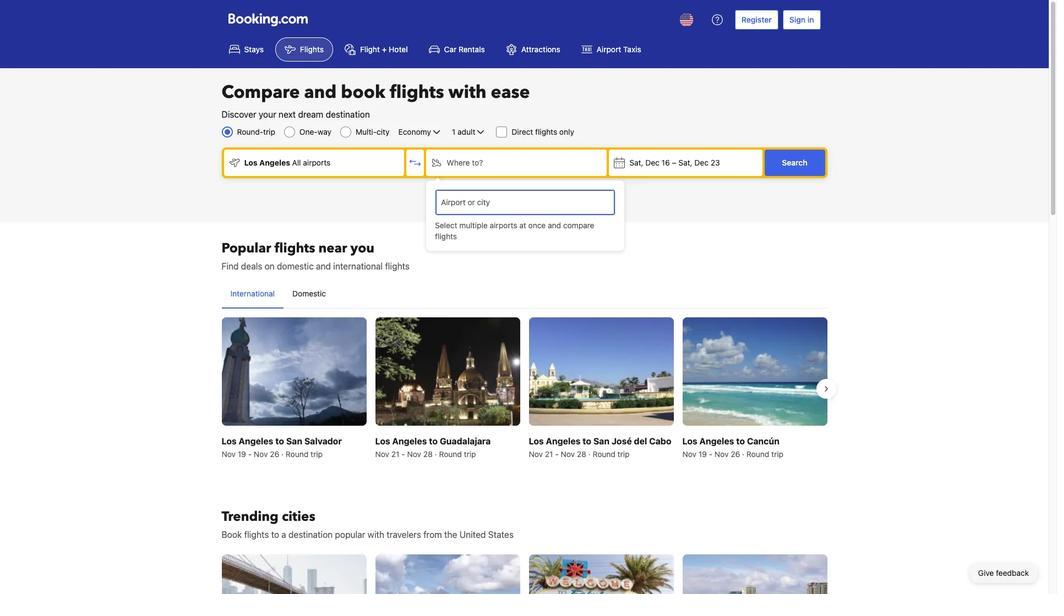 Task type: locate. For each thing, give the bounding box(es) containing it.
to
[[275, 437, 284, 447], [429, 437, 438, 447], [583, 437, 591, 447], [736, 437, 745, 447], [271, 530, 279, 540]]

Airport or city text field
[[440, 197, 611, 209]]

4 · from the left
[[742, 450, 744, 459]]

0 vertical spatial airports
[[303, 158, 331, 167]]

19 inside the los angeles to san salvador nov 19 - nov 26 · round trip
[[238, 450, 246, 459]]

with
[[448, 80, 486, 105], [368, 530, 384, 540]]

tab list
[[222, 280, 827, 309]]

sat, left 16
[[629, 158, 643, 167]]

angeles inside los angeles to guadalajara nov 21 - nov 28 · round trip
[[392, 437, 427, 447]]

direct
[[512, 127, 533, 137]]

trip down cancún
[[771, 450, 783, 459]]

1 21 from the left
[[391, 450, 399, 459]]

sat,
[[629, 158, 643, 167], [678, 158, 692, 167]]

and right once
[[548, 221, 561, 230]]

to left a
[[271, 530, 279, 540]]

· inside the los angeles to san salvador nov 19 - nov 26 · round trip
[[281, 450, 284, 459]]

flight
[[360, 45, 380, 54]]

·
[[281, 450, 284, 459], [435, 450, 437, 459], [588, 450, 591, 459], [742, 450, 744, 459]]

hotel
[[389, 45, 408, 54]]

round down salvador
[[286, 450, 308, 459]]

1 round from the left
[[286, 450, 308, 459]]

select multiple airports at once and compare flights
[[435, 221, 594, 241]]

dec left 23
[[694, 158, 709, 167]]

28 inside los angeles to san josé del cabo nov 21 - nov 28 · round trip
[[577, 450, 586, 459]]

flights up the economy
[[390, 80, 444, 105]]

los angeles to san josé del cabo nov 21 - nov 28 · round trip
[[529, 437, 671, 459]]

round
[[286, 450, 308, 459], [439, 450, 462, 459], [593, 450, 615, 459], [747, 450, 769, 459]]

san for salvador
[[286, 437, 302, 447]]

international
[[333, 262, 383, 271]]

sat, right '–'
[[678, 158, 692, 167]]

0 vertical spatial destination
[[326, 110, 370, 119]]

to for 21
[[429, 437, 438, 447]]

los angeles to san josé del cabo image
[[529, 318, 674, 426]]

trip inside los angeles to san josé del cabo nov 21 - nov 28 · round trip
[[618, 450, 630, 459]]

airports
[[303, 158, 331, 167], [490, 221, 517, 230]]

region
[[213, 313, 836, 465]]

and inside popular flights near you find deals on domestic and international flights
[[316, 262, 331, 271]]

destination
[[326, 110, 370, 119], [288, 530, 333, 540]]

booking.com logo image
[[228, 13, 307, 26], [228, 13, 307, 26]]

san inside the los angeles to san salvador nov 19 - nov 26 · round trip
[[286, 437, 302, 447]]

2 21 from the left
[[545, 450, 553, 459]]

where to? button
[[426, 150, 607, 176]]

only
[[559, 127, 574, 137]]

and inside compare and book flights with ease discover your next dream destination
[[304, 80, 337, 105]]

16
[[662, 158, 670, 167]]

near
[[319, 240, 347, 258]]

angeles inside los angeles to san josé del cabo nov 21 - nov 28 · round trip
[[546, 437, 581, 447]]

0 horizontal spatial san
[[286, 437, 302, 447]]

2 28 from the left
[[577, 450, 586, 459]]

airports right the all
[[303, 158, 331, 167]]

flights inside trending cities book flights to a destination popular with travelers from the united states
[[244, 530, 269, 540]]

4 - from the left
[[709, 450, 713, 459]]

3 - from the left
[[555, 450, 559, 459]]

3 round from the left
[[593, 450, 615, 459]]

3 · from the left
[[588, 450, 591, 459]]

stays
[[244, 45, 264, 54]]

to for nov
[[275, 437, 284, 447]]

compare and book flights with ease discover your next dream destination
[[222, 80, 530, 119]]

1 horizontal spatial san
[[593, 437, 610, 447]]

trip inside los angeles to guadalajara nov 21 - nov 28 · round trip
[[464, 450, 476, 459]]

–
[[672, 158, 676, 167]]

los inside the los angeles to san salvador nov 19 - nov 26 · round trip
[[222, 437, 237, 447]]

1 - from the left
[[248, 450, 252, 459]]

1 nov from the left
[[222, 450, 236, 459]]

los angeles to guadalajara image
[[375, 318, 520, 426]]

to left josé
[[583, 437, 591, 447]]

your
[[259, 110, 276, 119]]

1 horizontal spatial dec
[[694, 158, 709, 167]]

round inside los angeles to guadalajara nov 21 - nov 28 · round trip
[[439, 450, 462, 459]]

los for los angeles to san salvador
[[222, 437, 237, 447]]

-
[[248, 450, 252, 459], [402, 450, 405, 459], [555, 450, 559, 459], [709, 450, 713, 459]]

with up adult
[[448, 80, 486, 105]]

airports left at
[[490, 221, 517, 230]]

to inside the los angeles to san salvador nov 19 - nov 26 · round trip
[[275, 437, 284, 447]]

2 vertical spatial and
[[316, 262, 331, 271]]

adult
[[458, 127, 475, 137]]

1 19 from the left
[[238, 450, 246, 459]]

los angeles to cancún image
[[682, 318, 827, 426]]

round down josé
[[593, 450, 615, 459]]

destination up multi-
[[326, 110, 370, 119]]

to inside los angeles to cancún nov 19 - nov 26 · round trip
[[736, 437, 745, 447]]

1 vertical spatial with
[[368, 530, 384, 540]]

to for del
[[583, 437, 591, 447]]

in
[[808, 15, 814, 24]]

destination down cities
[[288, 530, 333, 540]]

trending cities book flights to a destination popular with travelers from the united states
[[222, 508, 514, 540]]

round down cancún
[[747, 450, 769, 459]]

26 inside the los angeles to san salvador nov 19 - nov 26 · round trip
[[270, 450, 279, 459]]

and
[[304, 80, 337, 105], [548, 221, 561, 230], [316, 262, 331, 271]]

3 nov from the left
[[375, 450, 389, 459]]

with inside compare and book flights with ease discover your next dream destination
[[448, 80, 486, 105]]

19
[[238, 450, 246, 459], [699, 450, 707, 459]]

2 19 from the left
[[699, 450, 707, 459]]

to inside los angeles to san josé del cabo nov 21 - nov 28 · round trip
[[583, 437, 591, 447]]

dec
[[645, 158, 660, 167], [694, 158, 709, 167]]

los inside los angeles to cancún nov 19 - nov 26 · round trip
[[682, 437, 697, 447]]

0 horizontal spatial 28
[[423, 450, 433, 459]]

next
[[279, 110, 296, 119]]

nov
[[222, 450, 236, 459], [254, 450, 268, 459], [375, 450, 389, 459], [407, 450, 421, 459], [529, 450, 543, 459], [561, 450, 575, 459], [682, 450, 696, 459], [715, 450, 729, 459]]

1 vertical spatial and
[[548, 221, 561, 230]]

trip down josé
[[618, 450, 630, 459]]

0 horizontal spatial with
[[368, 530, 384, 540]]

los angeles to cancún nov 19 - nov 26 · round trip
[[682, 437, 783, 459]]

2 26 from the left
[[731, 450, 740, 459]]

1 horizontal spatial 28
[[577, 450, 586, 459]]

1 horizontal spatial airports
[[490, 221, 517, 230]]

los
[[244, 158, 257, 167], [222, 437, 237, 447], [375, 437, 390, 447], [529, 437, 544, 447], [682, 437, 697, 447]]

international
[[230, 289, 275, 298]]

from
[[423, 530, 442, 540]]

23
[[711, 158, 720, 167]]

trip down salvador
[[311, 450, 323, 459]]

1 · from the left
[[281, 450, 284, 459]]

angeles inside the los angeles to san salvador nov 19 - nov 26 · round trip
[[239, 437, 273, 447]]

2 san from the left
[[593, 437, 610, 447]]

1 adult button
[[451, 126, 487, 139]]

angeles inside los angeles to cancún nov 19 - nov 26 · round trip
[[699, 437, 734, 447]]

trip down guadalajara
[[464, 450, 476, 459]]

los angeles all airports
[[244, 158, 331, 167]]

dream
[[298, 110, 323, 119]]

and up dream at the top
[[304, 80, 337, 105]]

1 horizontal spatial sat,
[[678, 158, 692, 167]]

to?
[[472, 158, 483, 167]]

· inside los angeles to guadalajara nov 21 - nov 28 · round trip
[[435, 450, 437, 459]]

0 horizontal spatial sat,
[[629, 158, 643, 167]]

ease
[[491, 80, 530, 105]]

to left cancún
[[736, 437, 745, 447]]

0 vertical spatial with
[[448, 80, 486, 105]]

2 - from the left
[[402, 450, 405, 459]]

1 vertical spatial destination
[[288, 530, 333, 540]]

0 horizontal spatial 19
[[238, 450, 246, 459]]

dec left 16
[[645, 158, 660, 167]]

josé
[[612, 437, 632, 447]]

flights up domestic
[[274, 240, 315, 258]]

round inside los angeles to cancún nov 19 - nov 26 · round trip
[[747, 450, 769, 459]]

los for los angeles to san josé del cabo
[[529, 437, 544, 447]]

to for 19
[[736, 437, 745, 447]]

- inside los angeles to guadalajara nov 21 - nov 28 · round trip
[[402, 450, 405, 459]]

to left guadalajara
[[429, 437, 438, 447]]

los inside los angeles to san josé del cabo nov 21 - nov 28 · round trip
[[529, 437, 544, 447]]

angeles
[[259, 158, 290, 167], [239, 437, 273, 447], [392, 437, 427, 447], [546, 437, 581, 447], [699, 437, 734, 447]]

· inside los angeles to cancún nov 19 - nov 26 · round trip
[[742, 450, 744, 459]]

on
[[265, 262, 275, 271]]

1 horizontal spatial with
[[448, 80, 486, 105]]

1 horizontal spatial 26
[[731, 450, 740, 459]]

round down guadalajara
[[439, 450, 462, 459]]

0 horizontal spatial 21
[[391, 450, 399, 459]]

0 horizontal spatial airports
[[303, 158, 331, 167]]

san left josé
[[593, 437, 610, 447]]

trip inside the los angeles to san salvador nov 19 - nov 26 · round trip
[[311, 450, 323, 459]]

flights down "select" at the top of the page
[[435, 232, 457, 241]]

1 san from the left
[[286, 437, 302, 447]]

trip
[[263, 127, 275, 137], [311, 450, 323, 459], [464, 450, 476, 459], [618, 450, 630, 459], [771, 450, 783, 459]]

and down near at the left of page
[[316, 262, 331, 271]]

states
[[488, 530, 514, 540]]

destination inside trending cities book flights to a destination popular with travelers from the united states
[[288, 530, 333, 540]]

2 round from the left
[[439, 450, 462, 459]]

1 28 from the left
[[423, 450, 433, 459]]

0 vertical spatial and
[[304, 80, 337, 105]]

4 nov from the left
[[407, 450, 421, 459]]

- inside the los angeles to san salvador nov 19 - nov 26 · round trip
[[248, 450, 252, 459]]

26 inside los angeles to cancún nov 19 - nov 26 · round trip
[[731, 450, 740, 459]]

los inside los angeles to guadalajara nov 21 - nov 28 · round trip
[[375, 437, 390, 447]]

a
[[281, 530, 286, 540]]

to left salvador
[[275, 437, 284, 447]]

26
[[270, 450, 279, 459], [731, 450, 740, 459]]

trip inside los angeles to cancún nov 19 - nov 26 · round trip
[[771, 450, 783, 459]]

1 vertical spatial airports
[[490, 221, 517, 230]]

0 horizontal spatial dec
[[645, 158, 660, 167]]

0 horizontal spatial 26
[[270, 450, 279, 459]]

san left salvador
[[286, 437, 302, 447]]

1 26 from the left
[[270, 450, 279, 459]]

flight + hotel
[[360, 45, 408, 54]]

los angeles to san salvador nov 19 - nov 26 · round trip
[[222, 437, 342, 459]]

popular
[[335, 530, 365, 540]]

salvador
[[304, 437, 342, 447]]

with right popular
[[368, 530, 384, 540]]

2 nov from the left
[[254, 450, 268, 459]]

4 round from the left
[[747, 450, 769, 459]]

flights down trending
[[244, 530, 269, 540]]

los for los angeles to cancún
[[682, 437, 697, 447]]

multi-city
[[356, 127, 390, 137]]

you
[[350, 240, 374, 258]]

flight + hotel link
[[335, 37, 417, 62]]

search
[[782, 158, 807, 167]]

1 horizontal spatial 19
[[699, 450, 707, 459]]

all
[[292, 158, 301, 167]]

28 inside los angeles to guadalajara nov 21 - nov 28 · round trip
[[423, 450, 433, 459]]

2 · from the left
[[435, 450, 437, 459]]

san inside los angeles to san josé del cabo nov 21 - nov 28 · round trip
[[593, 437, 610, 447]]

to inside los angeles to guadalajara nov 21 - nov 28 · round trip
[[429, 437, 438, 447]]

1 horizontal spatial 21
[[545, 450, 553, 459]]

21
[[391, 450, 399, 459], [545, 450, 553, 459]]



Task type: vqa. For each thing, say whether or not it's contained in the screenshot.
- in the Los Angeles to San Salvador Nov 19 - Nov 26 · Round trip
yes



Task type: describe. For each thing, give the bounding box(es) containing it.
2 sat, from the left
[[678, 158, 692, 167]]

car rentals link
[[419, 37, 494, 62]]

book
[[341, 80, 385, 105]]

compare
[[563, 221, 594, 230]]

del
[[634, 437, 647, 447]]

search button
[[764, 150, 825, 176]]

give feedback
[[978, 569, 1029, 578]]

one-
[[299, 127, 318, 137]]

cities
[[282, 508, 315, 526]]

one-way
[[299, 127, 331, 137]]

21 inside los angeles to san josé del cabo nov 21 - nov 28 · round trip
[[545, 450, 553, 459]]

los for los angeles to guadalajara
[[375, 437, 390, 447]]

sign in link
[[783, 10, 821, 30]]

flights link
[[275, 37, 333, 62]]

1
[[452, 127, 455, 137]]

international button
[[222, 280, 284, 308]]

airport taxis
[[597, 45, 641, 54]]

stays link
[[219, 37, 273, 62]]

discover
[[222, 110, 256, 119]]

7 nov from the left
[[682, 450, 696, 459]]

give feedback button
[[969, 564, 1038, 584]]

register link
[[735, 10, 778, 30]]

rentals
[[459, 45, 485, 54]]

sign
[[789, 15, 806, 24]]

region containing los angeles to san salvador
[[213, 313, 836, 465]]

sat, dec 16 – sat, dec 23
[[629, 158, 720, 167]]

domestic
[[292, 289, 326, 298]]

airports inside "select multiple airports at once and compare flights"
[[490, 221, 517, 230]]

angeles for los angeles to san salvador
[[239, 437, 273, 447]]

multi-
[[356, 127, 377, 137]]

los angeles to san salvador image
[[222, 318, 366, 426]]

san for josé
[[593, 437, 610, 447]]

1 adult
[[452, 127, 475, 137]]

trip down your
[[263, 127, 275, 137]]

+
[[382, 45, 387, 54]]

economy
[[398, 127, 431, 137]]

1 dec from the left
[[645, 158, 660, 167]]

guadalajara
[[440, 437, 491, 447]]

angeles for los angeles to san josé del cabo
[[546, 437, 581, 447]]

travelers
[[387, 530, 421, 540]]

to inside trending cities book flights to a destination popular with travelers from the united states
[[271, 530, 279, 540]]

cabo
[[649, 437, 671, 447]]

multiple
[[459, 221, 488, 230]]

and inside "select multiple airports at once and compare flights"
[[548, 221, 561, 230]]

round-
[[237, 127, 263, 137]]

with inside trending cities book flights to a destination popular with travelers from the united states
[[368, 530, 384, 540]]

sat, dec 16 – sat, dec 23 button
[[609, 150, 762, 176]]

register
[[742, 15, 772, 24]]

the
[[444, 530, 457, 540]]

los angeles to guadalajara nov 21 - nov 28 · round trip
[[375, 437, 491, 459]]

at
[[519, 221, 526, 230]]

2 dec from the left
[[694, 158, 709, 167]]

flights right international
[[385, 262, 410, 271]]

21 inside los angeles to guadalajara nov 21 - nov 28 · round trip
[[391, 450, 399, 459]]

attractions
[[521, 45, 560, 54]]

popular
[[222, 240, 271, 258]]

deals
[[241, 262, 262, 271]]

- inside los angeles to cancún nov 19 - nov 26 · round trip
[[709, 450, 713, 459]]

flights
[[300, 45, 324, 54]]

tab list containing international
[[222, 280, 827, 309]]

select
[[435, 221, 457, 230]]

car rentals
[[444, 45, 485, 54]]

round-trip
[[237, 127, 275, 137]]

destination inside compare and book flights with ease discover your next dream destination
[[326, 110, 370, 119]]

19 inside los angeles to cancún nov 19 - nov 26 · round trip
[[699, 450, 707, 459]]

6 nov from the left
[[561, 450, 575, 459]]

domestic
[[277, 262, 314, 271]]

angeles for los angeles to guadalajara
[[392, 437, 427, 447]]

1 sat, from the left
[[629, 158, 643, 167]]

5 nov from the left
[[529, 450, 543, 459]]

car
[[444, 45, 457, 54]]

round inside the los angeles to san salvador nov 19 - nov 26 · round trip
[[286, 450, 308, 459]]

flights left only
[[535, 127, 557, 137]]

trending
[[222, 508, 279, 526]]

popular flights near you find deals on domestic and international flights
[[222, 240, 410, 271]]

way
[[318, 127, 331, 137]]

airport taxis link
[[572, 37, 651, 62]]

domestic button
[[284, 280, 335, 308]]

angeles for los angeles
[[259, 158, 290, 167]]

compare
[[222, 80, 300, 105]]

find
[[222, 262, 239, 271]]

airport
[[597, 45, 621, 54]]

united
[[460, 530, 486, 540]]

where
[[447, 158, 470, 167]]

round inside los angeles to san josé del cabo nov 21 - nov 28 · round trip
[[593, 450, 615, 459]]

sign in
[[789, 15, 814, 24]]

los for los angeles
[[244, 158, 257, 167]]

city
[[377, 127, 390, 137]]

attractions link
[[496, 37, 570, 62]]

direct flights only
[[512, 127, 574, 137]]

flights inside compare and book flights with ease discover your next dream destination
[[390, 80, 444, 105]]

flights inside "select multiple airports at once and compare flights"
[[435, 232, 457, 241]]

book
[[222, 530, 242, 540]]

taxis
[[623, 45, 641, 54]]

angeles for los angeles to cancún
[[699, 437, 734, 447]]

8 nov from the left
[[715, 450, 729, 459]]

- inside los angeles to san josé del cabo nov 21 - nov 28 · round trip
[[555, 450, 559, 459]]

cancún
[[747, 437, 780, 447]]

feedback
[[996, 569, 1029, 578]]

where to?
[[447, 158, 483, 167]]

· inside los angeles to san josé del cabo nov 21 - nov 28 · round trip
[[588, 450, 591, 459]]

once
[[528, 221, 546, 230]]



